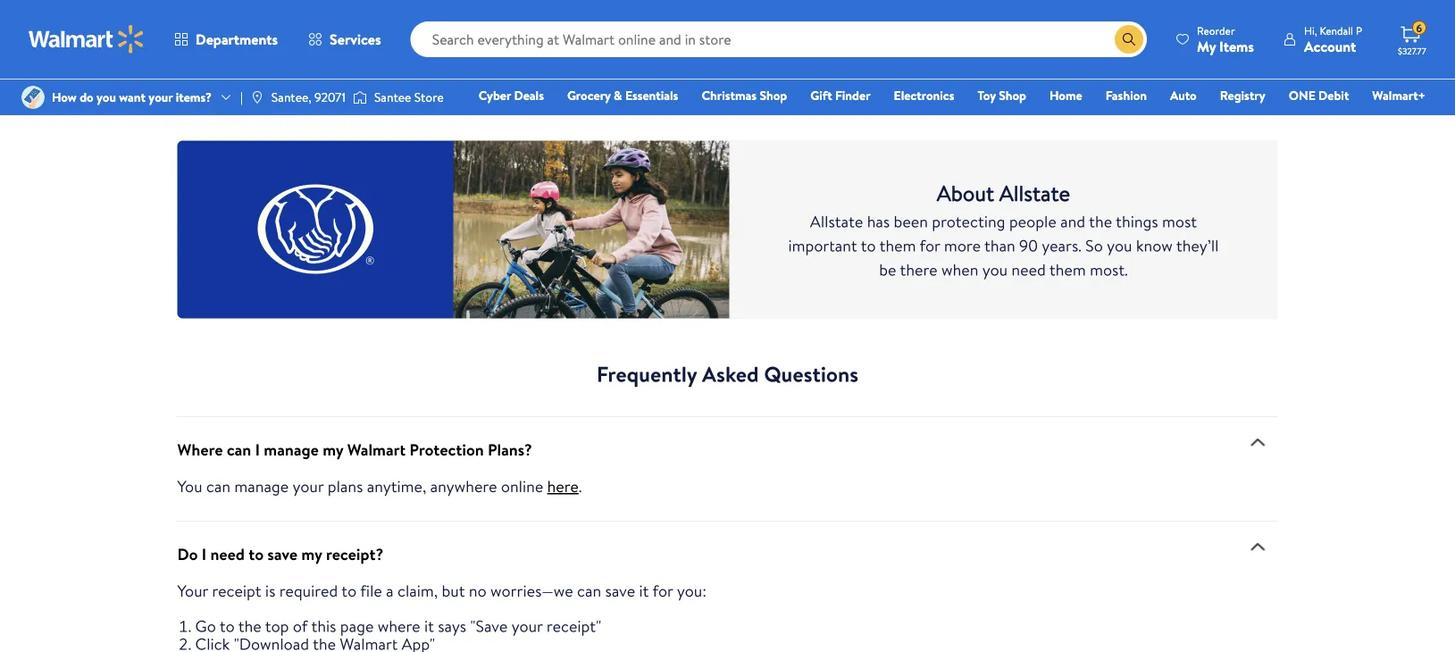 Task type: vqa. For each thing, say whether or not it's contained in the screenshot.
the Items in the 'Items in your cart have reduced prices. Check out now for extra savings!'
no



Task type: locate. For each thing, give the bounding box(es) containing it.
 image for santee, 92071
[[250, 90, 264, 105]]

walmart image
[[29, 25, 145, 54]]

walmart+
[[1373, 87, 1426, 104]]

services
[[330, 29, 381, 49]]

essentials
[[625, 87, 678, 104]]

1 shop from the left
[[760, 87, 787, 104]]

0 horizontal spatial shop
[[760, 87, 787, 104]]

 image left how
[[21, 86, 45, 109]]

Search search field
[[411, 21, 1147, 57]]

grocery
[[567, 87, 611, 104]]

christmas
[[702, 87, 757, 104]]

how do you want your items?
[[52, 88, 212, 106]]

toy shop
[[978, 87, 1026, 104]]

fashion link
[[1098, 86, 1155, 105]]

cyber
[[479, 87, 511, 104]]

0 horizontal spatial  image
[[21, 86, 45, 109]]

fashion
[[1106, 87, 1147, 104]]

shop
[[760, 87, 787, 104], [999, 87, 1026, 104]]

how
[[52, 88, 77, 106]]

cyber deals
[[479, 87, 544, 104]]

one debit
[[1289, 87, 1349, 104]]

auto
[[1170, 87, 1197, 104]]

Walmart Site-Wide search field
[[411, 21, 1147, 57]]

hi, kendall p account
[[1304, 23, 1362, 56]]

 image for how do you want your items?
[[21, 86, 45, 109]]

debit
[[1319, 87, 1349, 104]]

reorder
[[1197, 23, 1235, 38]]

2 shop from the left
[[999, 87, 1026, 104]]

2 horizontal spatial  image
[[353, 88, 367, 106]]

shop right the toy
[[999, 87, 1026, 104]]

 image right the 92071
[[353, 88, 367, 106]]

items
[[1220, 36, 1254, 56]]

1 horizontal spatial  image
[[250, 90, 264, 105]]

 image
[[21, 86, 45, 109], [353, 88, 367, 106], [250, 90, 264, 105]]

search icon image
[[1122, 32, 1136, 46]]

gift finder link
[[802, 86, 879, 105]]

auto link
[[1162, 86, 1205, 105]]

shop right christmas
[[760, 87, 787, 104]]

account
[[1304, 36, 1356, 56]]

 image right the |
[[250, 90, 264, 105]]

shop for christmas shop
[[760, 87, 787, 104]]

finder
[[835, 87, 871, 104]]

christmas shop
[[702, 87, 787, 104]]

departments button
[[159, 18, 293, 61]]

1 horizontal spatial shop
[[999, 87, 1026, 104]]

&
[[614, 87, 622, 104]]



Task type: describe. For each thing, give the bounding box(es) containing it.
registry link
[[1212, 86, 1274, 105]]

reorder my items
[[1197, 23, 1254, 56]]

electronics
[[894, 87, 955, 104]]

|
[[240, 88, 243, 106]]

grocery & essentials
[[567, 87, 678, 104]]

electronics link
[[886, 86, 963, 105]]

store
[[414, 88, 444, 106]]

registry
[[1220, 87, 1266, 104]]

do
[[80, 88, 94, 106]]

home link
[[1042, 86, 1091, 105]]

services button
[[293, 18, 396, 61]]

deals
[[514, 87, 544, 104]]

gift finder
[[810, 87, 871, 104]]

santee
[[374, 88, 411, 106]]

santee store
[[374, 88, 444, 106]]

6
[[1416, 20, 1422, 35]]

toy shop link
[[970, 86, 1034, 105]]

items?
[[176, 88, 212, 106]]

grocery & essentials link
[[559, 86, 686, 105]]

hi,
[[1304, 23, 1317, 38]]

p
[[1356, 23, 1362, 38]]

home
[[1050, 87, 1082, 104]]

toy
[[978, 87, 996, 104]]

kendall
[[1320, 23, 1354, 38]]

departments
[[196, 29, 278, 49]]

one debit link
[[1281, 86, 1357, 105]]

gift
[[810, 87, 832, 104]]

santee,
[[271, 88, 312, 106]]

walmart+ link
[[1365, 86, 1434, 105]]

one
[[1289, 87, 1316, 104]]

cyber deals link
[[471, 86, 552, 105]]

shop for toy shop
[[999, 87, 1026, 104]]

want
[[119, 88, 146, 106]]

my
[[1197, 36, 1216, 56]]

your
[[149, 88, 173, 106]]

you
[[97, 88, 116, 106]]

 image for santee store
[[353, 88, 367, 106]]

$327.77
[[1398, 45, 1426, 57]]

christmas shop link
[[694, 86, 795, 105]]

92071
[[315, 88, 346, 106]]

santee, 92071
[[271, 88, 346, 106]]



